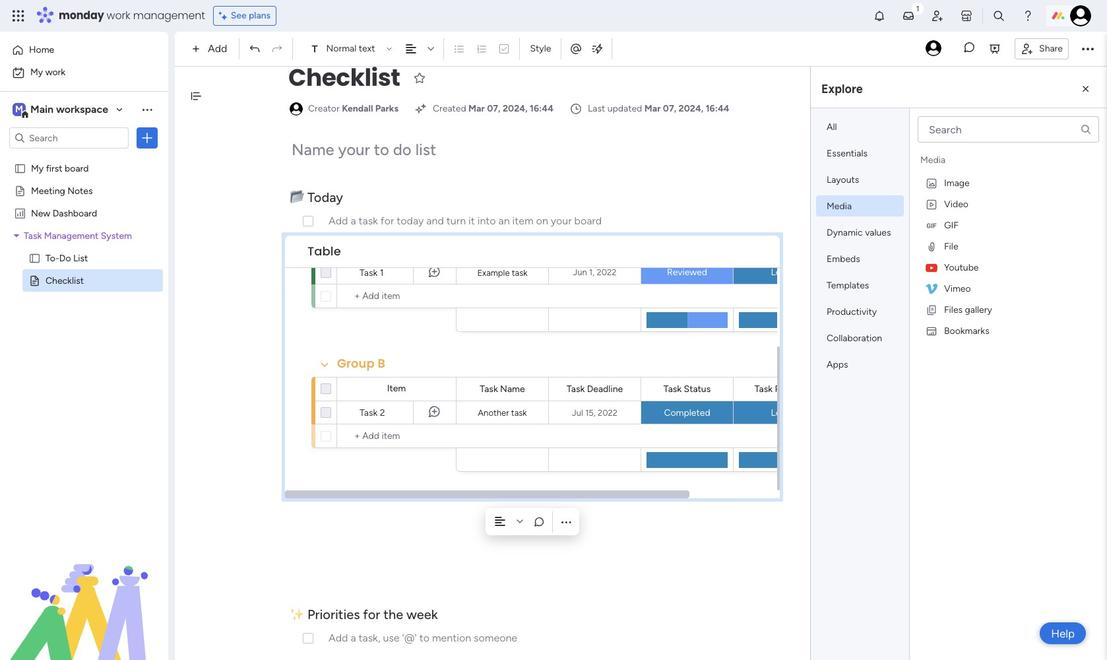 Task type: describe. For each thing, give the bounding box(es) containing it.
more actions image
[[560, 515, 573, 528]]

1 07, from the left
[[487, 103, 501, 114]]

work for monday
[[107, 8, 130, 23]]

monday work management
[[59, 8, 205, 23]]

gif list item
[[916, 215, 1102, 236]]

to-
[[46, 252, 59, 263]]

name
[[500, 383, 525, 394]]

1 low from the top
[[771, 267, 789, 278]]

public dashboard image
[[14, 207, 26, 219]]

list
[[73, 252, 88, 263]]

notifications image
[[873, 9, 887, 22]]

my work option
[[8, 62, 160, 83]]

help button
[[1041, 623, 1087, 644]]

embeds list item
[[817, 248, 904, 269]]

undo ⌘+z image
[[249, 43, 261, 55]]

add button
[[187, 38, 235, 59]]

another task
[[478, 408, 527, 418]]

gif
[[945, 220, 959, 231]]

15,
[[586, 408, 596, 418]]

the
[[384, 607, 403, 623]]

youtube list item
[[916, 257, 1102, 278]]

2 low from the top
[[771, 407, 789, 418]]

✨
[[290, 607, 304, 623]]

today
[[308, 189, 343, 205]]

search everything image
[[993, 9, 1006, 22]]

plans
[[249, 10, 271, 21]]

task for task status
[[664, 383, 682, 394]]

Checklist field
[[285, 61, 404, 95]]

select product image
[[12, 9, 25, 22]]

file
[[945, 241, 959, 252]]

layouts
[[827, 174, 860, 186]]

jul
[[572, 408, 583, 418]]

productivity
[[827, 306, 877, 318]]

button padding image
[[1080, 83, 1093, 96]]

layouts list item
[[817, 169, 904, 190]]

home option
[[8, 40, 160, 61]]

dynamic
[[827, 227, 863, 238]]

task status
[[664, 383, 711, 394]]

meeting notes
[[31, 185, 93, 196]]

new dashboard
[[31, 207, 97, 219]]

search image
[[1081, 123, 1093, 135]]

vimeo
[[945, 283, 972, 294]]

essentials list item
[[817, 143, 904, 164]]

first
[[46, 162, 62, 174]]

board
[[65, 162, 89, 174]]

task for another task
[[511, 408, 527, 418]]

share
[[1040, 43, 1064, 54]]

my first board
[[31, 162, 89, 174]]

help image
[[1022, 9, 1035, 22]]

example task
[[478, 268, 528, 278]]

1
[[380, 267, 384, 279]]

workspace
[[56, 103, 108, 116]]

see
[[231, 10, 247, 21]]

for
[[363, 607, 380, 623]]

my for my work
[[30, 67, 43, 78]]

1 mar from the left
[[469, 103, 485, 114]]

kendall
[[342, 103, 373, 114]]

image
[[945, 177, 970, 188]]

notes
[[67, 185, 93, 196]]

0 vertical spatial media
[[921, 154, 946, 166]]

main
[[30, 103, 54, 116]]

style button
[[524, 38, 557, 60]]

last updated mar 07, 2024, 16:44
[[588, 103, 730, 114]]

another
[[478, 408, 509, 418]]

style
[[530, 43, 552, 54]]

bookmarks
[[945, 325, 990, 336]]

2022 for jun 1, 2022
[[597, 267, 617, 277]]

collaboration list item
[[817, 327, 904, 349]]

creator kendall parks
[[308, 103, 399, 114]]

task 1
[[360, 267, 384, 279]]

checklist inside field
[[288, 61, 400, 94]]

dashboard
[[53, 207, 97, 219]]

m
[[15, 104, 23, 115]]

jun
[[573, 267, 587, 277]]

templates list item
[[817, 275, 904, 296]]

group b
[[337, 355, 385, 372]]

kendall parks image
[[1071, 5, 1092, 26]]

management
[[44, 230, 99, 241]]

normal
[[326, 43, 357, 54]]

creator
[[308, 103, 340, 114]]

media inside media list item
[[827, 201, 852, 212]]

b
[[378, 355, 385, 372]]

jul 15, 2022
[[572, 408, 618, 418]]

work for my
[[45, 67, 65, 78]]

2 + add item text field from the top
[[344, 428, 451, 444]]

list box containing my first board
[[0, 154, 168, 470]]

update feed image
[[902, 9, 916, 22]]

system
[[101, 230, 132, 241]]

task for task name
[[480, 383, 498, 394]]

text
[[359, 43, 375, 54]]

Search in workspace field
[[28, 130, 110, 146]]

Task Status field
[[661, 382, 714, 396]]

v2 ellipsis image
[[1083, 40, 1095, 57]]

2 vertical spatial public board image
[[28, 274, 41, 287]]

1 vertical spatial options image
[[294, 256, 304, 289]]



Task type: vqa. For each thing, say whether or not it's contained in the screenshot.
All at once once
no



Task type: locate. For each thing, give the bounding box(es) containing it.
options image
[[141, 131, 154, 145], [294, 256, 304, 289]]

see plans button
[[213, 6, 277, 26]]

table
[[308, 243, 341, 259]]

files gallery
[[945, 304, 993, 315]]

✨ priorities for the week
[[290, 607, 438, 623]]

0 vertical spatial 2022
[[597, 267, 617, 277]]

week
[[407, 607, 438, 623]]

reviewed
[[667, 267, 708, 278]]

completed
[[664, 407, 711, 418]]

task inside list box
[[24, 230, 42, 241]]

0 vertical spatial + add item text field
[[344, 288, 451, 304]]

files
[[945, 304, 963, 315]]

created
[[433, 103, 467, 114]]

jun 1, 2022
[[573, 267, 617, 277]]

07, right updated
[[663, 103, 677, 114]]

gallery
[[966, 304, 993, 315]]

options image down workspace options 'icon'
[[141, 131, 154, 145]]

youtube
[[945, 262, 979, 273]]

checklist inside list box
[[46, 275, 84, 286]]

task left name
[[480, 383, 498, 394]]

1,
[[589, 267, 595, 277]]

📂 today
[[290, 189, 347, 205]]

add
[[208, 42, 227, 55]]

+ Add item text field
[[344, 288, 451, 304], [344, 428, 451, 444]]

0 horizontal spatial 16:44
[[530, 103, 554, 114]]

monday marketplace image
[[961, 9, 974, 22]]

options image left the "table"
[[294, 256, 304, 289]]

management
[[133, 8, 205, 23]]

0 vertical spatial my
[[30, 67, 43, 78]]

monday
[[59, 8, 104, 23]]

collaboration
[[827, 333, 883, 344]]

task name
[[480, 383, 525, 394]]

task left 2
[[360, 407, 378, 419]]

1 horizontal spatial mar
[[645, 103, 661, 114]]

updated
[[608, 103, 643, 114]]

item
[[387, 383, 406, 394]]

my inside option
[[30, 67, 43, 78]]

task up jul
[[567, 383, 585, 394]]

2 2024, from the left
[[679, 103, 704, 114]]

task for example task
[[512, 268, 528, 278]]

mar
[[469, 103, 485, 114], [645, 103, 661, 114]]

07, right created
[[487, 103, 501, 114]]

public board image
[[14, 162, 26, 174]]

task management system
[[24, 230, 132, 241]]

file list item
[[916, 236, 1102, 257]]

0 horizontal spatial 07,
[[487, 103, 501, 114]]

2 16:44 from the left
[[706, 103, 730, 114]]

16:44
[[530, 103, 554, 114], [706, 103, 730, 114]]

2 07, from the left
[[663, 103, 677, 114]]

+ add item text field down 1
[[344, 288, 451, 304]]

task left status
[[664, 383, 682, 394]]

2022 right 1,
[[597, 267, 617, 277]]

public board image
[[14, 184, 26, 197], [28, 252, 41, 264], [28, 274, 41, 287]]

1 vertical spatial public board image
[[28, 252, 41, 264]]

task right example
[[512, 268, 528, 278]]

meeting
[[31, 185, 65, 196]]

📂
[[290, 189, 304, 205]]

task right caret down icon
[[24, 230, 42, 241]]

work inside my work option
[[45, 67, 65, 78]]

all list item
[[817, 116, 904, 137]]

my for my first board
[[31, 162, 44, 174]]

mar right updated
[[645, 103, 661, 114]]

07,
[[487, 103, 501, 114], [663, 103, 677, 114]]

task for task 1
[[360, 267, 378, 279]]

0 horizontal spatial options image
[[141, 131, 154, 145]]

task deadline
[[567, 383, 623, 394]]

0 vertical spatial low
[[771, 267, 789, 278]]

work right monday
[[107, 8, 130, 23]]

None field
[[752, 382, 808, 396]]

home
[[29, 44, 54, 55]]

workspace options image
[[141, 103, 154, 116]]

created mar 07, 2024, 16:44
[[433, 103, 554, 114]]

my down home
[[30, 67, 43, 78]]

last
[[588, 103, 606, 114]]

public board image for to-
[[28, 252, 41, 264]]

1 horizontal spatial options image
[[294, 256, 304, 289]]

1 16:44 from the left
[[530, 103, 554, 114]]

priorities
[[308, 607, 360, 623]]

workspace image
[[13, 102, 26, 117]]

1 horizontal spatial media
[[921, 154, 946, 166]]

essentials
[[827, 148, 868, 159]]

1 vertical spatial 2022
[[598, 408, 618, 418]]

task for task management system
[[24, 230, 42, 241]]

task down name
[[511, 408, 527, 418]]

Table field
[[304, 243, 345, 260]]

values
[[866, 227, 892, 238]]

1 vertical spatial checklist
[[46, 275, 84, 286]]

+ add item text field down 2
[[344, 428, 451, 444]]

0 vertical spatial checklist
[[288, 61, 400, 94]]

option
[[0, 156, 168, 159]]

2
[[380, 407, 385, 419]]

task
[[512, 268, 528, 278], [511, 408, 527, 418]]

0 horizontal spatial work
[[45, 67, 65, 78]]

dynamic values image
[[591, 42, 604, 55]]

1 vertical spatial work
[[45, 67, 65, 78]]

low
[[771, 267, 789, 278], [771, 407, 789, 418]]

1 horizontal spatial 2024,
[[679, 103, 704, 114]]

bookmarks list item
[[916, 320, 1102, 341]]

board activity image
[[926, 40, 942, 56]]

see plans
[[231, 10, 271, 21]]

checklist
[[288, 61, 400, 94], [46, 275, 84, 286]]

Task Deadline field
[[564, 382, 627, 396]]

normal text
[[326, 43, 375, 54]]

1 horizontal spatial 16:44
[[706, 103, 730, 114]]

task inside "field"
[[567, 383, 585, 394]]

1 horizontal spatial 07,
[[663, 103, 677, 114]]

media
[[921, 154, 946, 166], [827, 201, 852, 212]]

home link
[[8, 40, 160, 61]]

group
[[337, 355, 375, 372]]

checklist down normal
[[288, 61, 400, 94]]

media up image
[[921, 154, 946, 166]]

workspace selection element
[[13, 102, 110, 119]]

1 2024, from the left
[[503, 103, 528, 114]]

status
[[684, 383, 711, 394]]

checklist down do
[[46, 275, 84, 286]]

1 vertical spatial + add item text field
[[344, 428, 451, 444]]

None search field
[[918, 116, 1100, 143]]

0 horizontal spatial checklist
[[46, 275, 84, 286]]

productivity list item
[[817, 301, 904, 322]]

list box
[[0, 154, 168, 470]]

0 horizontal spatial 2024,
[[503, 103, 528, 114]]

1 vertical spatial my
[[31, 162, 44, 174]]

0 horizontal spatial mar
[[469, 103, 485, 114]]

invite members image
[[931, 9, 945, 22]]

task for task deadline
[[567, 383, 585, 394]]

Search search field
[[918, 116, 1100, 143]]

dynamic values
[[827, 227, 892, 238]]

embeds
[[827, 254, 861, 265]]

1 image
[[912, 1, 924, 16]]

1 horizontal spatial checklist
[[288, 61, 400, 94]]

vimeo list item
[[916, 278, 1102, 299]]

video
[[945, 198, 969, 210]]

to-do list
[[46, 252, 88, 263]]

public board image for meeting
[[14, 184, 26, 197]]

work down home
[[45, 67, 65, 78]]

dynamic values list item
[[817, 222, 904, 243]]

menu image
[[269, 236, 279, 247]]

task for task 2
[[360, 407, 378, 419]]

files gallery list item
[[916, 299, 1102, 320]]

example
[[478, 268, 510, 278]]

all
[[827, 121, 838, 133]]

apps
[[827, 359, 849, 370]]

2022
[[597, 267, 617, 277], [598, 408, 618, 418]]

lottie animation image
[[0, 527, 168, 660]]

main workspace
[[30, 103, 108, 116]]

my left first
[[31, 162, 44, 174]]

media down layouts
[[827, 201, 852, 212]]

2022 right 15,
[[598, 408, 618, 418]]

add to favorites image
[[414, 71, 427, 84]]

2 mar from the left
[[645, 103, 661, 114]]

Group B field
[[334, 355, 389, 372]]

lottie animation element
[[0, 527, 168, 660]]

1 vertical spatial low
[[771, 407, 789, 418]]

my work link
[[8, 62, 160, 83]]

1 horizontal spatial work
[[107, 8, 130, 23]]

0 vertical spatial work
[[107, 8, 130, 23]]

2024,
[[503, 103, 528, 114], [679, 103, 704, 114]]

1 vertical spatial media
[[827, 201, 852, 212]]

0 horizontal spatial media
[[827, 201, 852, 212]]

2022 for jul 15, 2022
[[598, 408, 618, 418]]

1 vertical spatial task
[[511, 408, 527, 418]]

help
[[1052, 627, 1075, 640]]

0 vertical spatial public board image
[[14, 184, 26, 197]]

deadline
[[587, 383, 623, 394]]

0 vertical spatial task
[[512, 268, 528, 278]]

my work
[[30, 67, 65, 78]]

task left 1
[[360, 267, 378, 279]]

mar right created
[[469, 103, 485, 114]]

new
[[31, 207, 50, 219]]

mention image
[[570, 42, 583, 55]]

video list item
[[916, 193, 1102, 215]]

Task Name field
[[477, 382, 529, 396]]

parks
[[376, 103, 399, 114]]

media list item
[[817, 195, 904, 217]]

apps list item
[[817, 354, 904, 375]]

0 vertical spatial options image
[[141, 131, 154, 145]]

1 + add item text field from the top
[[344, 288, 451, 304]]

image list item
[[916, 172, 1102, 193]]

templates
[[827, 280, 870, 291]]

caret down image
[[14, 231, 19, 240]]

share button
[[1015, 38, 1069, 59]]



